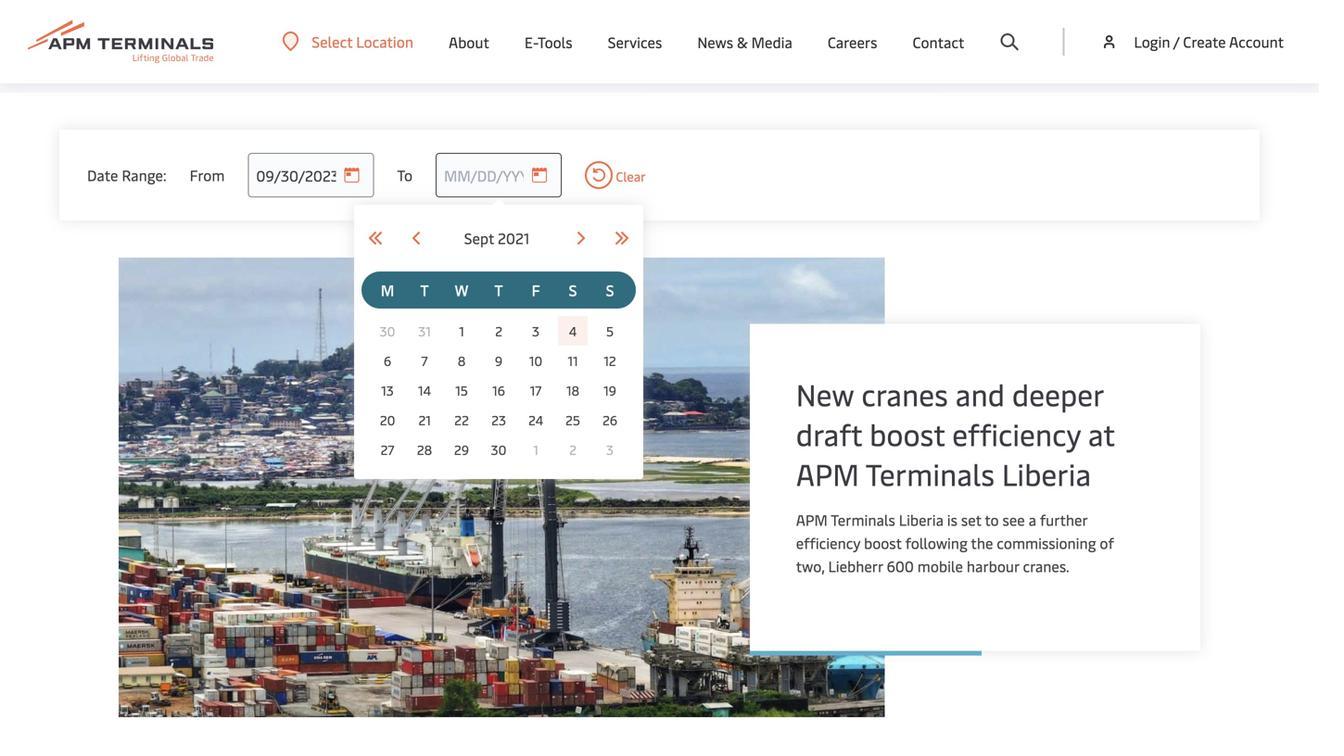 Task type: describe. For each thing, give the bounding box(es) containing it.
17 link
[[525, 379, 547, 401]]

1 horizontal spatial 30
[[491, 441, 506, 458]]

28
[[417, 441, 432, 458]]

5 link
[[599, 320, 621, 342]]

9
[[495, 352, 503, 369]]

harbour
[[967, 556, 1019, 576]]

15
[[455, 381, 468, 399]]

container terminal illustration image
[[59, 0, 449, 37]]

liberia mhc2 1600 image
[[119, 258, 885, 717]]

set
[[961, 510, 981, 530]]

terminals inside apm terminals liberia is set to see a further efficiency boost following the commissioning of two, liebherr 600 mobile harbour cranes.
[[831, 510, 895, 530]]

12 link
[[599, 349, 621, 372]]

5
[[606, 322, 614, 340]]

from
[[190, 165, 225, 185]]

location
[[356, 32, 413, 51]]

news & media button
[[697, 0, 792, 83]]

liberia inside apm terminals liberia is set to see a further efficiency boost following the commissioning of two, liebherr 600 mobile harbour cranes.
[[899, 510, 944, 530]]

23
[[491, 411, 506, 429]]

of
[[1100, 533, 1114, 553]]

12
[[604, 352, 616, 369]]

new
[[796, 374, 854, 414]]

deeper
[[1012, 374, 1103, 414]]

600
[[887, 556, 914, 576]]

8 link
[[451, 349, 473, 372]]

3 for top 3 link
[[532, 322, 539, 340]]

date
[[87, 165, 118, 185]]

w
[[455, 280, 468, 300]]

10 link
[[525, 349, 547, 372]]

/
[[1173, 32, 1179, 51]]

cranes
[[862, 374, 948, 414]]

efficiency inside apm terminals liberia is set to see a further efficiency boost following the commissioning of two, liebherr 600 mobile harbour cranes.
[[796, 533, 860, 553]]

is
[[947, 510, 958, 530]]

liebherr
[[828, 556, 883, 576]]

13 link
[[376, 379, 399, 401]]

further
[[1040, 510, 1087, 530]]

about button
[[449, 0, 489, 83]]

cranes.
[[1023, 556, 1069, 576]]

From text field
[[248, 153, 374, 197]]

news
[[697, 32, 733, 52]]

15 link
[[451, 379, 473, 401]]

terminals inside the new cranes and deeper draft boost efficiency at apm terminals liberia
[[866, 454, 995, 494]]

boost inside apm terminals liberia is set to see a further efficiency boost following the commissioning of two, liebherr 600 mobile harbour cranes.
[[864, 533, 902, 553]]

22
[[454, 411, 469, 429]]

media
[[751, 32, 792, 52]]

16 link
[[488, 379, 510, 401]]

19
[[604, 381, 616, 399]]

6
[[384, 352, 391, 369]]

2 for bottommost 2 link
[[569, 441, 577, 458]]

21 link
[[413, 409, 436, 431]]

to
[[985, 510, 999, 530]]

10
[[529, 352, 542, 369]]

0 horizontal spatial 30
[[380, 322, 395, 340]]

21
[[418, 411, 431, 429]]

careers button
[[828, 0, 877, 83]]

the
[[971, 533, 993, 553]]

clear
[[613, 167, 646, 185]]

28 link
[[413, 438, 436, 461]]

1 for the bottom 1 link
[[533, 441, 538, 458]]

1 t from the left
[[420, 280, 429, 300]]

tools
[[538, 32, 573, 52]]

a
[[1029, 510, 1036, 530]]

22 link
[[451, 409, 473, 431]]

contact button
[[913, 0, 964, 83]]

1 for the top 1 link
[[459, 322, 464, 340]]

0 vertical spatial 30 link
[[376, 320, 399, 342]]

1 horizontal spatial 30 link
[[488, 438, 510, 461]]

11 link
[[562, 349, 584, 372]]

services button
[[608, 0, 662, 83]]

e-tools
[[525, 32, 573, 52]]

24 link
[[525, 409, 547, 431]]

14 link
[[413, 379, 436, 401]]

commissioning
[[997, 533, 1096, 553]]

1 horizontal spatial 3 link
[[599, 438, 621, 461]]

&
[[737, 32, 748, 52]]

sept
[[464, 228, 494, 248]]

mobile
[[918, 556, 963, 576]]

17
[[530, 381, 542, 399]]

about
[[449, 32, 489, 52]]

select location
[[312, 32, 413, 51]]

login / create account link
[[1100, 0, 1284, 83]]

login
[[1134, 32, 1170, 51]]

draft
[[796, 414, 862, 454]]

7
[[421, 352, 428, 369]]

26 link
[[599, 409, 621, 431]]



Task type: vqa. For each thing, say whether or not it's contained in the screenshot.
the rightmost 2 LINK
yes



Task type: locate. For each thing, give the bounding box(es) containing it.
1 link down 24 link
[[525, 438, 547, 461]]

boost inside the new cranes and deeper draft boost efficiency at apm terminals liberia
[[870, 414, 945, 454]]

e-tools button
[[525, 0, 573, 83]]

1 horizontal spatial 3
[[606, 441, 614, 458]]

0 vertical spatial 30
[[380, 322, 395, 340]]

m
[[381, 280, 394, 300]]

two,
[[796, 556, 825, 576]]

see
[[1003, 510, 1025, 530]]

s right f
[[569, 280, 577, 300]]

t right m
[[420, 280, 429, 300]]

2 link down 25
[[562, 438, 584, 461]]

1 vertical spatial liberia
[[899, 510, 944, 530]]

7 link
[[413, 349, 436, 372]]

2 t from the left
[[495, 280, 503, 300]]

2 link
[[488, 320, 510, 342], [562, 438, 584, 461]]

1 horizontal spatial s
[[606, 280, 614, 300]]

29
[[454, 441, 469, 458]]

0 vertical spatial 1
[[459, 322, 464, 340]]

2 down 25
[[569, 441, 577, 458]]

0 vertical spatial efficiency
[[952, 414, 1081, 454]]

terminals up is at the bottom of page
[[866, 454, 995, 494]]

1 vertical spatial efficiency
[[796, 533, 860, 553]]

0 vertical spatial 1 link
[[451, 320, 473, 342]]

apm inside apm terminals liberia is set to see a further efficiency boost following the commissioning of two, liebherr 600 mobile harbour cranes.
[[796, 510, 828, 530]]

select
[[312, 32, 353, 51]]

18
[[566, 381, 579, 399]]

news & media
[[697, 32, 792, 52]]

liberia up following
[[899, 510, 944, 530]]

To text field
[[436, 153, 562, 197]]

3 link up 10 link
[[525, 320, 547, 342]]

1 link up 8 link
[[451, 320, 473, 342]]

3 down '26'
[[606, 441, 614, 458]]

create
[[1183, 32, 1226, 51]]

efficiency up two,
[[796, 533, 860, 553]]

0 horizontal spatial efficiency
[[796, 533, 860, 553]]

26
[[603, 411, 617, 429]]

0 horizontal spatial liberia
[[899, 510, 944, 530]]

2 s from the left
[[606, 280, 614, 300]]

2 link up 9 link
[[488, 320, 510, 342]]

1 vertical spatial 2
[[569, 441, 577, 458]]

1 vertical spatial 2 link
[[562, 438, 584, 461]]

clear button
[[585, 161, 646, 189]]

3
[[532, 322, 539, 340], [606, 441, 614, 458]]

efficiency left at
[[952, 414, 1081, 454]]

1 vertical spatial 30
[[491, 441, 506, 458]]

11
[[568, 352, 578, 369]]

2 for top 2 link
[[495, 322, 502, 340]]

1 horizontal spatial 1 link
[[525, 438, 547, 461]]

1 s from the left
[[569, 280, 577, 300]]

terminals up the liebherr
[[831, 510, 895, 530]]

apm inside the new cranes and deeper draft boost efficiency at apm terminals liberia
[[796, 454, 859, 494]]

9 link
[[488, 349, 510, 372]]

1 horizontal spatial efficiency
[[952, 414, 1081, 454]]

contact
[[913, 32, 964, 52]]

0 vertical spatial 3
[[532, 322, 539, 340]]

1 vertical spatial 1 link
[[525, 438, 547, 461]]

1 vertical spatial 30 link
[[488, 438, 510, 461]]

0 horizontal spatial 2
[[495, 322, 502, 340]]

4
[[569, 322, 577, 340]]

boost up 600
[[864, 533, 902, 553]]

t
[[420, 280, 429, 300], [495, 280, 503, 300]]

new cranes and deeper draft boost efficiency at apm terminals liberia
[[796, 374, 1115, 494]]

1 horizontal spatial 2
[[569, 441, 577, 458]]

1 vertical spatial apm
[[796, 510, 828, 530]]

0 vertical spatial 2 link
[[488, 320, 510, 342]]

liberia inside the new cranes and deeper draft boost efficiency at apm terminals liberia
[[1002, 454, 1091, 494]]

e-
[[525, 32, 538, 52]]

30 link
[[376, 320, 399, 342], [488, 438, 510, 461]]

2 apm from the top
[[796, 510, 828, 530]]

0 vertical spatial 3 link
[[525, 320, 547, 342]]

liberia
[[1002, 454, 1091, 494], [899, 510, 944, 530]]

1 horizontal spatial 2 link
[[562, 438, 584, 461]]

at
[[1088, 414, 1115, 454]]

1 horizontal spatial 1
[[533, 441, 538, 458]]

account
[[1229, 32, 1284, 51]]

1 link
[[451, 320, 473, 342], [525, 438, 547, 461]]

3 for the rightmost 3 link
[[606, 441, 614, 458]]

4 link
[[558, 316, 588, 346]]

t left f
[[495, 280, 503, 300]]

range:
[[122, 165, 167, 185]]

13
[[381, 381, 394, 399]]

liberia up a
[[1002, 454, 1091, 494]]

careers
[[828, 32, 877, 52]]

1 apm from the top
[[796, 454, 859, 494]]

31 link
[[413, 320, 436, 342]]

1 vertical spatial 1
[[533, 441, 538, 458]]

select location button
[[282, 31, 413, 52]]

23 link
[[488, 409, 510, 431]]

25
[[565, 411, 580, 429]]

3 link
[[525, 320, 547, 342], [599, 438, 621, 461]]

1 up 8
[[459, 322, 464, 340]]

31
[[418, 322, 431, 340]]

s up 5
[[606, 280, 614, 300]]

30
[[380, 322, 395, 340], [491, 441, 506, 458]]

16
[[492, 381, 505, 399]]

apm down new
[[796, 454, 859, 494]]

date range:
[[87, 165, 167, 185]]

following
[[905, 533, 968, 553]]

24
[[528, 411, 543, 429]]

1 horizontal spatial liberia
[[1002, 454, 1091, 494]]

boost
[[870, 414, 945, 454], [864, 533, 902, 553]]

25 link
[[562, 409, 584, 431]]

1 vertical spatial terminals
[[831, 510, 895, 530]]

boost right draft
[[870, 414, 945, 454]]

1 down 24 link
[[533, 441, 538, 458]]

0 vertical spatial liberia
[[1002, 454, 1091, 494]]

19 link
[[599, 379, 621, 401]]

0 horizontal spatial 3 link
[[525, 320, 547, 342]]

s
[[569, 280, 577, 300], [606, 280, 614, 300]]

0 horizontal spatial t
[[420, 280, 429, 300]]

f
[[532, 280, 540, 300]]

and
[[955, 374, 1005, 414]]

30 down 23
[[491, 441, 506, 458]]

0 horizontal spatial 1
[[459, 322, 464, 340]]

29 link
[[451, 438, 473, 461]]

efficiency inside the new cranes and deeper draft boost efficiency at apm terminals liberia
[[952, 414, 1081, 454]]

2 up 9
[[495, 322, 502, 340]]

0 horizontal spatial 3
[[532, 322, 539, 340]]

0 vertical spatial apm
[[796, 454, 859, 494]]

0 vertical spatial boost
[[870, 414, 945, 454]]

apm up two,
[[796, 510, 828, 530]]

27 link
[[376, 438, 399, 461]]

1 vertical spatial boost
[[864, 533, 902, 553]]

20 link
[[376, 409, 399, 431]]

8
[[458, 352, 466, 369]]

services
[[608, 32, 662, 52]]

0 horizontal spatial 30 link
[[376, 320, 399, 342]]

3 link down '26'
[[599, 438, 621, 461]]

terminals
[[866, 454, 995, 494], [831, 510, 895, 530]]

0 vertical spatial 2
[[495, 322, 502, 340]]

0 vertical spatial terminals
[[866, 454, 995, 494]]

1 vertical spatial 3
[[606, 441, 614, 458]]

30 link down 23
[[488, 438, 510, 461]]

3 up 10
[[532, 322, 539, 340]]

1 vertical spatial 3 link
[[599, 438, 621, 461]]

18 link
[[562, 379, 584, 401]]

0 horizontal spatial 1 link
[[451, 320, 473, 342]]

27
[[381, 441, 394, 458]]

30 link up '6'
[[376, 320, 399, 342]]

0 horizontal spatial 2 link
[[488, 320, 510, 342]]

30 up '6'
[[380, 322, 395, 340]]

apm terminals liberia is set to see a further efficiency boost following the commissioning of two, liebherr 600 mobile harbour cranes.
[[796, 510, 1114, 576]]

1 horizontal spatial t
[[495, 280, 503, 300]]

0 horizontal spatial s
[[569, 280, 577, 300]]

login / create account
[[1134, 32, 1284, 51]]



